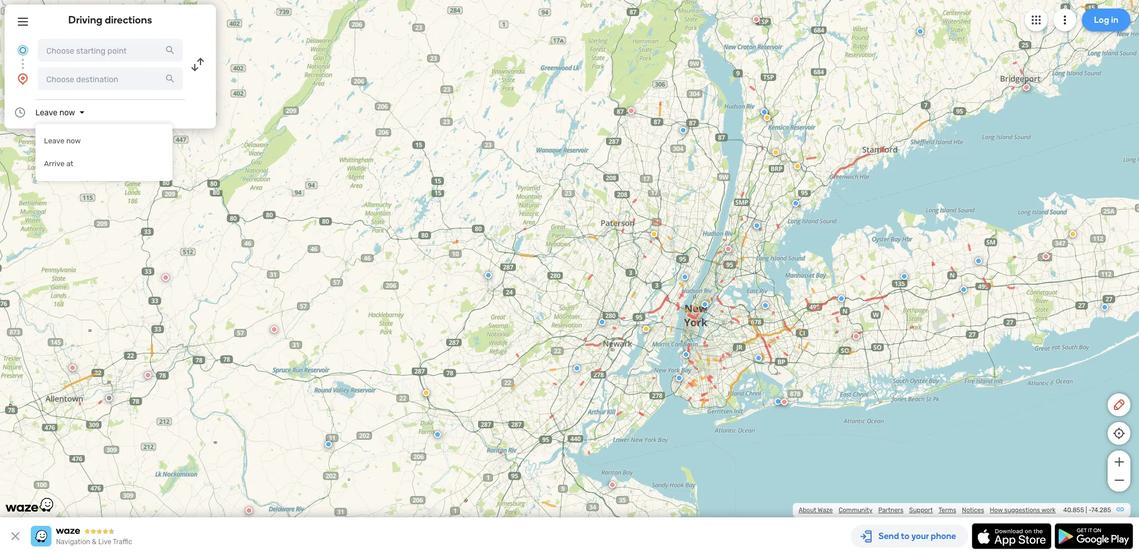 Task type: describe. For each thing, give the bounding box(es) containing it.
x image
[[9, 530, 22, 543]]

1 horizontal spatial hazard image
[[643, 326, 649, 332]]

clock image
[[13, 106, 27, 119]]

40.855 | -74.285
[[1063, 506, 1111, 514]]

navigation & live traffic
[[56, 538, 132, 546]]

notices
[[962, 506, 984, 514]]

how suggestions work link
[[990, 506, 1056, 514]]

terms
[[939, 506, 956, 514]]

2 horizontal spatial hazard image
[[764, 114, 771, 121]]

zoom out image
[[1112, 474, 1126, 487]]

0 vertical spatial leave now
[[35, 108, 75, 117]]

work
[[1041, 506, 1056, 514]]

74.285
[[1091, 506, 1111, 514]]

notices link
[[962, 506, 984, 514]]

arrive at
[[44, 159, 73, 168]]

|
[[1086, 506, 1087, 514]]

about
[[799, 506, 816, 514]]

live
[[98, 538, 111, 546]]

current location image
[[16, 43, 30, 57]]

community link
[[839, 506, 873, 514]]

Choose starting point text field
[[38, 39, 183, 62]]

directions
[[105, 14, 152, 26]]

about waze community partners support terms notices how suggestions work
[[799, 506, 1056, 514]]

how
[[990, 506, 1003, 514]]

0 vertical spatial now
[[59, 108, 75, 117]]

navigation
[[56, 538, 90, 546]]

waze
[[818, 506, 833, 514]]

now inside option
[[66, 137, 81, 145]]

Choose destination text field
[[38, 67, 183, 90]]

leave now option
[[35, 130, 173, 153]]

-
[[1089, 506, 1091, 514]]

accident image
[[106, 395, 113, 402]]

at
[[66, 159, 73, 168]]



Task type: locate. For each thing, give the bounding box(es) containing it.
traffic
[[113, 538, 132, 546]]

leave now up arrive at
[[44, 137, 81, 145]]

driving directions
[[68, 14, 152, 26]]

2 vertical spatial hazard image
[[423, 390, 430, 396]]

leave
[[35, 108, 57, 117], [44, 137, 64, 145]]

1 vertical spatial leave
[[44, 137, 64, 145]]

1 vertical spatial leave now
[[44, 137, 81, 145]]

0 vertical spatial leave
[[35, 108, 57, 117]]

hazard image
[[764, 114, 771, 121], [643, 326, 649, 332], [423, 390, 430, 396]]

arrive at option
[[35, 153, 173, 175]]

now up leave now option
[[59, 108, 75, 117]]

leave now right clock icon
[[35, 108, 75, 117]]

pencil image
[[1112, 398, 1126, 412]]

1 vertical spatial now
[[66, 137, 81, 145]]

partners
[[878, 506, 903, 514]]

leave up arrive
[[44, 137, 64, 145]]

police image
[[917, 28, 924, 35], [761, 109, 768, 115], [680, 127, 687, 134], [975, 258, 982, 264], [485, 272, 492, 279], [681, 274, 688, 280], [838, 295, 845, 302], [574, 365, 580, 372], [676, 375, 683, 382], [775, 398, 781, 405], [434, 431, 441, 438]]

leave now inside option
[[44, 137, 81, 145]]

partners link
[[878, 506, 903, 514]]

0 horizontal spatial hazard image
[[423, 390, 430, 396]]

road closed image
[[753, 16, 760, 23], [1042, 253, 1049, 260], [271, 326, 278, 333], [853, 333, 860, 340], [69, 364, 76, 371], [781, 399, 788, 406], [609, 482, 616, 488], [246, 507, 252, 514]]

zoom in image
[[1112, 455, 1126, 469]]

police image
[[792, 200, 799, 207], [753, 222, 760, 229], [901, 273, 908, 280], [960, 286, 967, 293], [701, 301, 708, 308], [762, 302, 769, 309], [1101, 304, 1108, 311], [599, 319, 606, 326], [683, 351, 689, 358], [755, 355, 762, 362], [325, 441, 332, 448]]

leave inside option
[[44, 137, 64, 145]]

terms link
[[939, 506, 956, 514]]

location image
[[16, 72, 30, 86]]

link image
[[1116, 505, 1125, 514]]

support link
[[909, 506, 933, 514]]

road closed image
[[1023, 84, 1030, 91], [628, 107, 635, 114], [725, 246, 732, 252], [162, 274, 169, 281], [145, 372, 151, 379]]

leave right clock icon
[[35, 108, 57, 117]]

40.855
[[1063, 506, 1084, 514]]

arrive
[[44, 159, 65, 168]]

suggestions
[[1004, 506, 1040, 514]]

support
[[909, 506, 933, 514]]

about waze link
[[799, 506, 833, 514]]

leave now
[[35, 108, 75, 117], [44, 137, 81, 145]]

community
[[839, 506, 873, 514]]

now
[[59, 108, 75, 117], [66, 137, 81, 145]]

driving
[[68, 14, 103, 26]]

now up at
[[66, 137, 81, 145]]

0 vertical spatial hazard image
[[764, 114, 771, 121]]

hazard image
[[772, 149, 779, 156], [794, 163, 801, 170], [651, 231, 657, 238], [1069, 231, 1076, 238]]

1 vertical spatial hazard image
[[643, 326, 649, 332]]

&
[[92, 538, 97, 546]]



Task type: vqa. For each thing, say whether or not it's contained in the screenshot.
How at the bottom right of the page
yes



